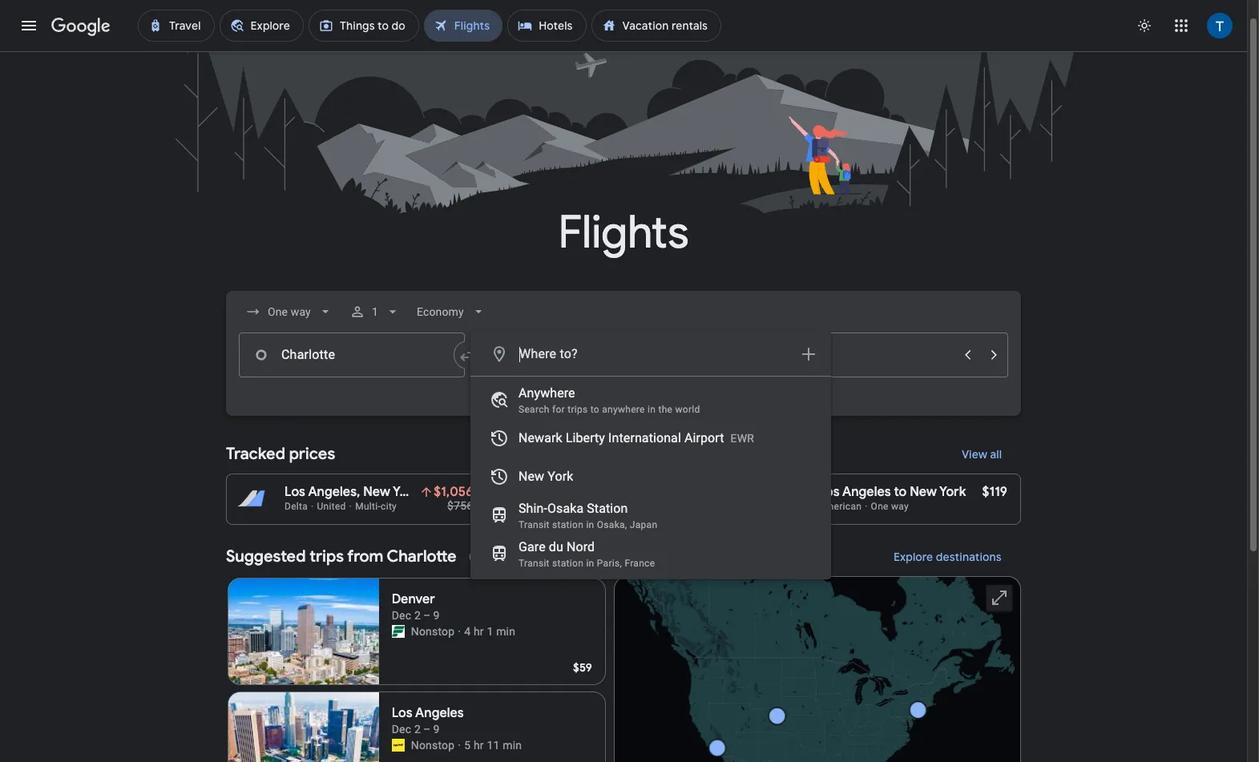 Task type: vqa. For each thing, say whether or not it's contained in the screenshot.


Task type: locate. For each thing, give the bounding box(es) containing it.
dec inside denver dec 2 – 9
[[392, 609, 411, 622]]

1 horizontal spatial newark
[[519, 430, 562, 446]]

new up explore destinations button
[[910, 484, 937, 500]]

1 station from the top
[[552, 519, 584, 531]]

explore destinations button
[[875, 538, 1021, 576]]

one up 'japan'
[[629, 501, 647, 512]]

1 horizontal spatial to
[[627, 484, 640, 500]]

from
[[347, 547, 383, 567]]

station
[[552, 519, 584, 531], [552, 558, 584, 569]]

2 transit from the top
[[519, 558, 550, 569]]

york,
[[393, 484, 423, 500]]

1 vertical spatial station
[[552, 558, 584, 569]]

to?
[[560, 346, 578, 361]]

1 vertical spatial transit
[[519, 558, 550, 569]]

0 vertical spatial min
[[496, 625, 515, 638]]

2 hr from the top
[[474, 739, 484, 752]]

 image
[[349, 501, 352, 512], [623, 501, 626, 512], [458, 624, 461, 640], [458, 737, 461, 753]]

1 nonstop from the top
[[411, 625, 455, 638]]

spirit image
[[392, 739, 405, 752]]

0 vertical spatial 2 – 9
[[414, 609, 440, 622]]

explore for explore
[[615, 407, 654, 422]]

explore inside button
[[894, 550, 933, 564]]

angeles inside los angeles dec 2 – 9
[[415, 705, 464, 721]]

gare
[[519, 539, 546, 555]]

2 nonstop from the top
[[411, 739, 455, 752]]

1 2 – 9 from the top
[[414, 609, 440, 622]]

where to?
[[519, 346, 578, 361]]

station inside 'gare du nord transit station in paris, france'
[[552, 558, 584, 569]]

2 horizontal spatial angeles
[[842, 484, 891, 500]]

airport
[[684, 430, 724, 446]]

explore button
[[580, 398, 667, 430]]

flights
[[558, 204, 689, 261]]

2 – 9 inside los angeles dec 2 – 9
[[414, 723, 440, 736]]

1 way from the left
[[649, 501, 667, 512]]

dec
[[392, 609, 411, 622], [392, 723, 411, 736]]

destination, select multiple airports image
[[799, 345, 818, 364]]

gare du nord transit station in paris, france
[[519, 539, 655, 569]]

world
[[675, 404, 700, 415]]

suggested trips from charlotte region
[[226, 538, 1021, 762]]

0 vertical spatial dec
[[392, 609, 411, 622]]

trips right for
[[568, 404, 588, 415]]

explore left destinations
[[894, 550, 933, 564]]

nonstop for angeles
[[411, 739, 455, 752]]

newark down search
[[519, 430, 562, 446]]

1 vertical spatial min
[[503, 739, 522, 752]]

min right 4
[[496, 625, 515, 638]]

transit for gare
[[519, 558, 550, 569]]

shin-osaka station transit station in osaka, japan
[[519, 501, 657, 531]]

2 dec from the top
[[392, 723, 411, 736]]

0 vertical spatial explore
[[615, 407, 654, 422]]

0 vertical spatial 1
[[372, 305, 378, 318]]

all
[[990, 447, 1002, 462]]

0 vertical spatial station
[[552, 519, 584, 531]]

new
[[519, 469, 544, 484], [363, 484, 390, 500], [643, 484, 670, 500], [910, 484, 937, 500]]

york left 'or'
[[672, 484, 699, 500]]

1 horizontal spatial one way
[[871, 501, 909, 512]]

explore for explore destinations
[[894, 550, 933, 564]]

los for los angeles to new york
[[819, 484, 840, 500]]

one down los angeles to new york
[[871, 501, 889, 512]]

way
[[649, 501, 667, 512], [891, 501, 909, 512]]

hr for denver
[[474, 625, 484, 638]]

0 horizontal spatial one way
[[629, 501, 667, 512]]

los up spirit icon
[[392, 705, 413, 721]]

york up "osaka"
[[548, 469, 573, 484]]

2 one from the left
[[871, 501, 889, 512]]

in
[[648, 404, 656, 415], [586, 519, 594, 531], [586, 558, 594, 569]]

transit for shin-
[[519, 519, 550, 531]]

1 transit from the top
[[519, 519, 550, 531]]

osaka
[[547, 501, 584, 516]]

1 vertical spatial explore
[[894, 550, 933, 564]]

station inside "shin-osaka station transit station in osaka, japan"
[[552, 519, 584, 531]]

list box
[[470, 377, 831, 579]]

explore
[[615, 407, 654, 422], [894, 550, 933, 564]]

anywhere
[[519, 385, 575, 401]]

in down nord
[[586, 558, 594, 569]]

None text field
[[239, 333, 465, 377]]

1 horizontal spatial trips
[[568, 404, 588, 415]]

in left the the
[[648, 404, 656, 415]]

cheapest
[[552, 501, 594, 512]]

york left $119
[[939, 484, 966, 500]]

york for los angeles to new york or newark
[[672, 484, 699, 500]]

dec up spirit icon
[[392, 723, 411, 736]]

1 horizontal spatial 1
[[487, 625, 493, 638]]

change appearance image
[[1125, 6, 1164, 45]]

york
[[548, 469, 573, 484], [672, 484, 699, 500], [939, 484, 966, 500]]

in inside 'gare du nord transit station in paris, france'
[[586, 558, 594, 569]]

1 horizontal spatial angeles
[[575, 484, 624, 500]]

1
[[372, 305, 378, 318], [487, 625, 493, 638]]

Where else? text field
[[519, 335, 789, 373]]

angeles
[[575, 484, 624, 500], [842, 484, 891, 500], [415, 705, 464, 721]]

0 horizontal spatial york
[[548, 469, 573, 484]]

0 vertical spatial trips
[[568, 404, 588, 415]]

one way
[[629, 501, 667, 512], [871, 501, 909, 512]]

0 horizontal spatial trips
[[310, 547, 344, 567]]

transit down gare
[[519, 558, 550, 569]]

0 vertical spatial transit
[[519, 519, 550, 531]]

station down the du
[[552, 558, 584, 569]]

119 US dollars text field
[[982, 484, 1007, 500]]

station for osaka
[[552, 519, 584, 531]]

newark left &
[[426, 484, 472, 500]]

 image left 5
[[458, 737, 461, 753]]

charlotte
[[387, 547, 457, 567]]

york for los angeles to new york
[[939, 484, 966, 500]]

1 vertical spatial 1
[[487, 625, 493, 638]]

los up delta
[[285, 484, 305, 500]]

one
[[629, 501, 647, 512], [871, 501, 889, 512]]

newark right 'or'
[[718, 484, 764, 500]]

where
[[519, 346, 556, 361]]

0 horizontal spatial angeles
[[415, 705, 464, 721]]

0 horizontal spatial way
[[649, 501, 667, 512]]

1 vertical spatial 2 – 9
[[414, 723, 440, 736]]

los
[[285, 484, 305, 500], [552, 484, 573, 500], [819, 484, 840, 500], [392, 705, 413, 721]]

to for los angeles to new york or newark
[[627, 484, 640, 500]]

station down "osaka"
[[552, 519, 584, 531]]

0 vertical spatial in
[[648, 404, 656, 415]]

nonstop down denver dec 2 – 9
[[411, 625, 455, 638]]

transit down 'shin-'
[[519, 519, 550, 531]]

paris,
[[597, 558, 622, 569]]

1 horizontal spatial york
[[672, 484, 699, 500]]

explore up newark liberty international airport ewr
[[615, 407, 654, 422]]

1 one from the left
[[629, 501, 647, 512]]

2 vertical spatial in
[[586, 558, 594, 569]]

one way down los angeles to new york
[[871, 501, 909, 512]]

the
[[658, 404, 673, 415]]

2 2 – 9 from the top
[[414, 723, 440, 736]]

0 horizontal spatial to
[[590, 404, 599, 415]]

enter your destination dialog
[[470, 332, 831, 579]]

american
[[819, 501, 862, 512]]

1 vertical spatial nonstop
[[411, 739, 455, 752]]

1 vertical spatial trips
[[310, 547, 344, 567]]

2 way from the left
[[891, 501, 909, 512]]

new up 'japan'
[[643, 484, 670, 500]]

station for du
[[552, 558, 584, 569]]

los up american
[[819, 484, 840, 500]]

1 vertical spatial hr
[[474, 739, 484, 752]]

2 horizontal spatial york
[[939, 484, 966, 500]]

one way down los angeles to new york or newark
[[629, 501, 667, 512]]

way down los angeles to new york
[[891, 501, 909, 512]]

None field
[[239, 297, 340, 326], [410, 297, 493, 326], [239, 297, 340, 326], [410, 297, 493, 326]]

way down los angeles to new york or newark
[[649, 501, 667, 512]]

los for los angeles, new york, newark & seattle
[[285, 484, 305, 500]]

osaka,
[[597, 519, 627, 531]]

hr right 5
[[474, 739, 484, 752]]

756 US dollars text field
[[447, 499, 473, 512]]

nonstop
[[411, 625, 455, 638], [411, 739, 455, 752]]

new inside option
[[519, 469, 544, 484]]

min for los angeles
[[503, 739, 522, 752]]

for
[[552, 404, 565, 415]]

new york, from your search history option
[[470, 458, 831, 496]]

1 horizontal spatial way
[[891, 501, 909, 512]]

2 station from the top
[[552, 558, 584, 569]]

$59
[[573, 660, 592, 675]]

0 horizontal spatial explore
[[615, 407, 654, 422]]

0 vertical spatial nonstop
[[411, 625, 455, 638]]

min
[[496, 625, 515, 638], [503, 739, 522, 752]]

dec up the frontier image
[[392, 609, 411, 622]]

transit inside "shin-osaka station transit station in osaka, japan"
[[519, 519, 550, 531]]

min right 11
[[503, 739, 522, 752]]

trips inside region
[[310, 547, 344, 567]]

new york
[[519, 469, 573, 484]]

1 vertical spatial dec
[[392, 723, 411, 736]]

los for los angeles to new york or newark
[[552, 484, 573, 500]]

newark
[[519, 430, 562, 446], [426, 484, 472, 500], [718, 484, 764, 500]]

to
[[590, 404, 599, 415], [627, 484, 640, 500], [894, 484, 907, 500]]

hr
[[474, 625, 484, 638], [474, 739, 484, 752]]

$1,056
[[434, 484, 473, 500]]

2 horizontal spatial to
[[894, 484, 907, 500]]

0 vertical spatial hr
[[474, 625, 484, 638]]

1 horizontal spatial one
[[871, 501, 889, 512]]

1 dec from the top
[[392, 609, 411, 622]]

multi-
[[355, 501, 381, 512]]

1 horizontal spatial explore
[[894, 550, 933, 564]]

transit
[[519, 519, 550, 531], [519, 558, 550, 569]]

transit inside 'gare du nord transit station in paris, france'
[[519, 558, 550, 569]]

shin-osaka station option
[[470, 496, 831, 535]]

hr for los angeles
[[474, 739, 484, 752]]

trips
[[568, 404, 588, 415], [310, 547, 344, 567]]

in down cheapest flight
[[586, 519, 594, 531]]

hr right 4
[[474, 625, 484, 638]]

5
[[464, 739, 471, 752]]

1 inside popup button
[[372, 305, 378, 318]]

1 one way from the left
[[629, 501, 667, 512]]

in inside "shin-osaka station transit station in osaka, japan"
[[586, 519, 594, 531]]

los up "osaka"
[[552, 484, 573, 500]]

list box containing anywhere
[[470, 377, 831, 579]]

1 hr from the top
[[474, 625, 484, 638]]

0 horizontal spatial one
[[629, 501, 647, 512]]

nonstop down los angeles dec 2 – 9 at the bottom left of page
[[411, 739, 455, 752]]

59 US dollars text field
[[573, 660, 592, 675]]

0 horizontal spatial 1
[[372, 305, 378, 318]]

1 vertical spatial in
[[586, 519, 594, 531]]

new up 'shin-'
[[519, 469, 544, 484]]

 image left multi-
[[349, 501, 352, 512]]

explore inside button
[[615, 407, 654, 422]]

trips left from
[[310, 547, 344, 567]]

2 – 9
[[414, 609, 440, 622], [414, 723, 440, 736]]



Task type: describe. For each thing, give the bounding box(es) containing it.
seattle
[[486, 484, 529, 500]]

multi-city
[[355, 501, 397, 512]]

1 inside suggested trips from charlotte region
[[487, 625, 493, 638]]

Departure text field
[[749, 333, 954, 377]]

los inside los angeles dec 2 – 9
[[392, 705, 413, 721]]

suggested trips from charlotte
[[226, 547, 457, 567]]

5 hr 11 min
[[464, 739, 522, 752]]

york inside option
[[548, 469, 573, 484]]

prices
[[289, 444, 335, 464]]

in for shin-osaka station
[[586, 519, 594, 531]]

tracked
[[226, 444, 285, 464]]

anywhere option
[[470, 381, 831, 419]]

international
[[608, 430, 681, 446]]

ewr
[[731, 432, 754, 445]]

in inside anywhere search for trips to anywhere in the world
[[648, 404, 656, 415]]

los angeles to new york or newark
[[552, 484, 764, 500]]

or
[[702, 484, 715, 500]]

los angeles to new york
[[819, 484, 966, 500]]

shin-
[[519, 501, 547, 516]]

4
[[464, 625, 471, 638]]

angeles for los angeles to new york or newark
[[575, 484, 624, 500]]

view all
[[962, 447, 1002, 462]]

dec inside los angeles dec 2 – 9
[[392, 723, 411, 736]]

delta
[[285, 501, 308, 512]]

$119
[[982, 484, 1007, 500]]

anywhere search for trips to anywhere in the world
[[519, 385, 700, 415]]

anywhere
[[602, 404, 645, 415]]

2 horizontal spatial newark
[[718, 484, 764, 500]]

newark liberty international airport (ewr), from your search history option
[[470, 419, 831, 458]]

liberty
[[566, 430, 605, 446]]

angeles for los angeles dec 2 – 9
[[415, 705, 464, 721]]

2 one way from the left
[[871, 501, 909, 512]]

1 button
[[343, 293, 407, 331]]

angeles for los angeles to new york
[[842, 484, 891, 500]]

flight
[[597, 501, 620, 512]]

2 – 9 inside denver dec 2 – 9
[[414, 609, 440, 622]]

to inside anywhere search for trips to anywhere in the world
[[590, 404, 599, 415]]

list box inside flight search box
[[470, 377, 831, 579]]

0 horizontal spatial newark
[[426, 484, 472, 500]]

gare du nord option
[[470, 535, 831, 573]]

los angeles dec 2 – 9
[[392, 705, 464, 736]]

view
[[962, 447, 987, 462]]

destinations
[[936, 550, 1002, 564]]

new up multi-city
[[363, 484, 390, 500]]

japan
[[630, 519, 657, 531]]

Flight search field
[[213, 291, 1034, 579]]

station
[[587, 501, 628, 516]]

in for gare du nord
[[586, 558, 594, 569]]

france
[[625, 558, 655, 569]]

main menu image
[[19, 16, 38, 35]]

11
[[487, 739, 500, 752]]

&
[[475, 484, 483, 500]]

du
[[549, 539, 563, 555]]

city
[[381, 501, 397, 512]]

nord
[[567, 539, 595, 555]]

min for denver
[[496, 625, 515, 638]]

 image right the flight
[[623, 501, 626, 512]]

angeles,
[[308, 484, 360, 500]]

denver dec 2 – 9
[[392, 591, 440, 622]]

newark liberty international airport ewr
[[519, 430, 754, 446]]

4 hr 1 min
[[464, 625, 515, 638]]

trips inside anywhere search for trips to anywhere in the world
[[568, 404, 588, 415]]

los angeles, new york, newark & seattle
[[285, 484, 529, 500]]

search
[[519, 404, 550, 415]]

tracked prices
[[226, 444, 335, 464]]

denver
[[392, 591, 435, 607]]

tracked prices region
[[226, 435, 1021, 525]]

frontier image
[[392, 625, 405, 638]]

united
[[317, 501, 346, 512]]

suggested
[[226, 547, 306, 567]]

to for los angeles to new york
[[894, 484, 907, 500]]

 image left 4
[[458, 624, 461, 640]]

1056 US dollars text field
[[434, 484, 473, 500]]

cheapest flight
[[552, 501, 620, 512]]

$756
[[447, 499, 473, 512]]

nonstop for dec
[[411, 625, 455, 638]]

newark inside option
[[519, 430, 562, 446]]

explore destinations
[[894, 550, 1002, 564]]



